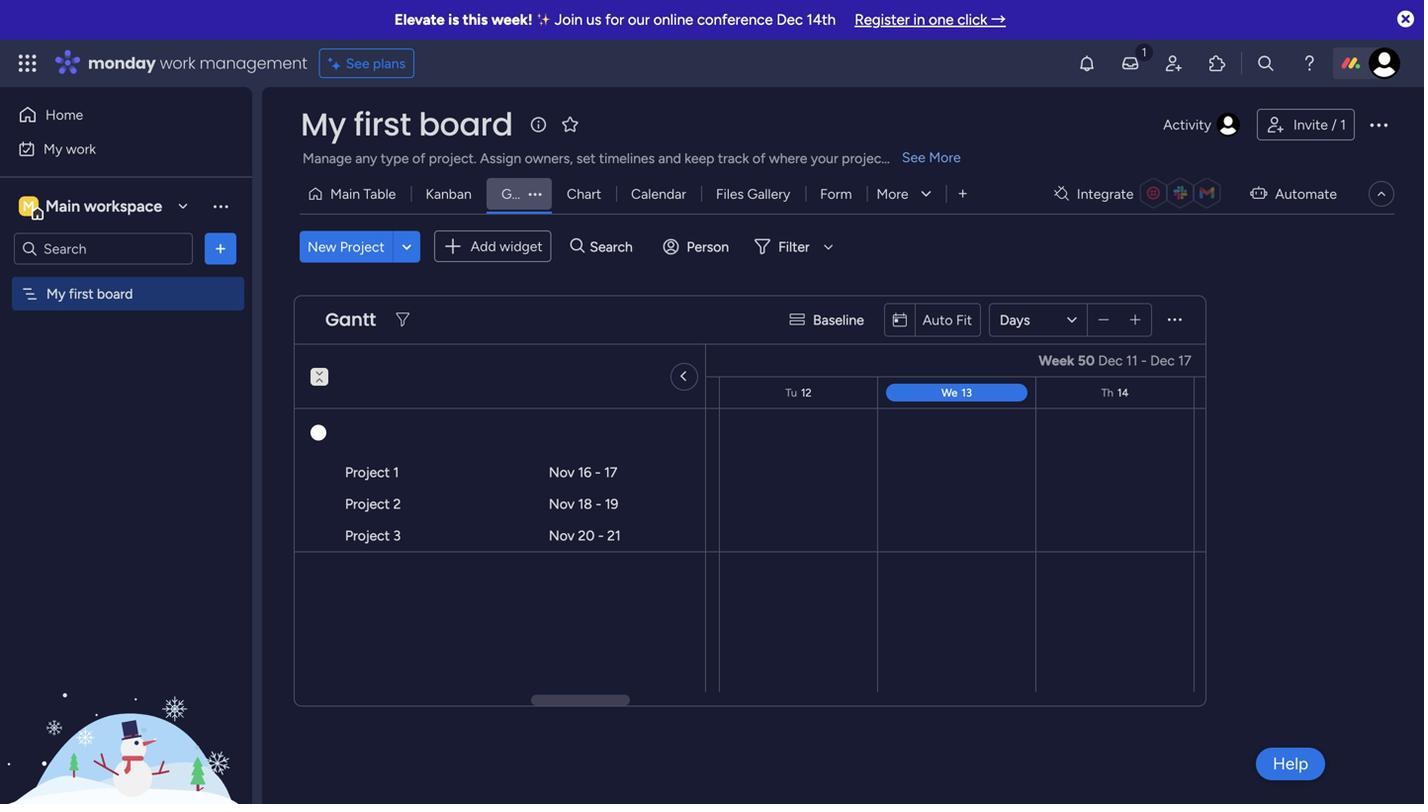 Task type: vqa. For each thing, say whether or not it's contained in the screenshot.
Stuck
no



Task type: describe. For each thing, give the bounding box(es) containing it.
nov 16 - 17
[[549, 464, 618, 481]]

gantt for v2 funnel image
[[325, 307, 376, 332]]

- right 11
[[1141, 352, 1147, 369]]

and
[[658, 150, 681, 167]]

filter
[[779, 238, 810, 255]]

invite / 1
[[1294, 116, 1346, 133]]

inbox image
[[1121, 53, 1141, 73]]

add
[[471, 238, 496, 255]]

project
[[842, 150, 887, 167]]

first inside the my first board list box
[[69, 285, 94, 302]]

20
[[578, 527, 595, 544]]

main table button
[[300, 178, 411, 210]]

tu
[[786, 386, 797, 400]]

1 vertical spatial 17
[[604, 464, 618, 481]]

add widget
[[471, 238, 543, 255]]

1 inside button
[[1341, 116, 1346, 133]]

chart button
[[552, 178, 616, 210]]

11
[[1127, 352, 1138, 369]]

activity button
[[1156, 109, 1249, 140]]

your
[[811, 150, 839, 167]]

week
[[1039, 352, 1075, 369]]

Search in workspace field
[[42, 237, 165, 260]]

project for project 3
[[345, 527, 390, 544]]

nov 20 - 21
[[549, 527, 621, 544]]

1 horizontal spatial first
[[354, 102, 411, 146]]

main for main table
[[330, 185, 360, 202]]

register in one click →
[[855, 11, 1006, 29]]

conference
[[697, 11, 773, 29]]

for
[[605, 11, 624, 29]]

21
[[607, 527, 621, 544]]

baseline
[[813, 312, 864, 328]]

week 50 dec 11 - dec 17
[[1039, 352, 1192, 369]]

help
[[1273, 754, 1309, 774]]

/
[[1332, 116, 1337, 133]]

project inside button
[[340, 238, 385, 255]]

project for project 2
[[345, 496, 390, 512]]

invite / 1 button
[[1257, 109, 1355, 140]]

dec left 14th
[[777, 11, 803, 29]]

9
[[329, 386, 335, 400]]

show board description image
[[527, 115, 551, 135]]

in
[[914, 11, 925, 29]]

new
[[308, 238, 337, 255]]

us
[[587, 11, 602, 29]]

plans
[[373, 55, 406, 72]]

fit
[[957, 311, 973, 328]]

select product image
[[18, 53, 38, 73]]

14th
[[807, 11, 836, 29]]

angle down image
[[402, 239, 412, 254]]

angle right image
[[683, 368, 687, 386]]

john smith image
[[1369, 47, 1401, 79]]

files gallery
[[716, 185, 791, 202]]

manage
[[303, 150, 352, 167]]

dec left 11
[[1099, 352, 1123, 369]]

18
[[578, 496, 592, 512]]

dec right 11
[[1151, 352, 1175, 369]]

home button
[[12, 99, 213, 131]]

1 image
[[1136, 41, 1153, 63]]

kanban button
[[411, 178, 487, 210]]

apps image
[[1208, 53, 1228, 73]]

v2 collapse up image
[[311, 375, 328, 388]]

week!
[[492, 11, 533, 29]]

join
[[555, 11, 583, 29]]

0 vertical spatial options image
[[1367, 113, 1391, 137]]

main table
[[330, 185, 396, 202]]

click
[[958, 11, 988, 29]]

0 vertical spatial more
[[929, 149, 961, 166]]

chart
[[567, 185, 602, 202]]

my first board list box
[[0, 273, 252, 578]]

our
[[628, 11, 650, 29]]

timelines
[[599, 150, 655, 167]]

baseline button
[[782, 304, 876, 336]]

tu 12
[[786, 386, 812, 400]]

monday work management
[[88, 52, 307, 74]]

auto fit button
[[915, 304, 980, 336]]

sa 9
[[313, 386, 335, 400]]

autopilot image
[[1251, 180, 1268, 206]]

v2 minus image
[[1099, 313, 1109, 327]]

th
[[1102, 386, 1114, 400]]

invite
[[1294, 116, 1328, 133]]

stands.
[[890, 150, 934, 167]]

invite members image
[[1164, 53, 1184, 73]]

gantt for options image
[[502, 185, 537, 202]]

integrate
[[1077, 185, 1134, 202]]

table
[[364, 185, 396, 202]]

work for my
[[66, 140, 96, 157]]

v2 search image
[[570, 235, 585, 258]]

nov 18 - 19
[[549, 496, 619, 512]]

register in one click → link
[[855, 11, 1006, 29]]

see plans button
[[319, 48, 415, 78]]

files gallery button
[[701, 178, 806, 210]]

new project button
[[300, 231, 393, 262]]

1 horizontal spatial 13
[[962, 386, 972, 400]]

project 1
[[345, 464, 399, 481]]

keep
[[685, 150, 715, 167]]

auto fit
[[923, 311, 973, 328]]

dec 7 - dec 13
[[226, 352, 319, 369]]

v2 plus image
[[1131, 313, 1141, 327]]

we 13
[[942, 386, 972, 400]]

19
[[605, 496, 619, 512]]

person
[[687, 238, 729, 255]]

my work
[[44, 140, 96, 157]]

1 vertical spatial options image
[[211, 239, 231, 259]]



Task type: locate. For each thing, give the bounding box(es) containing it.
help button
[[1257, 748, 1326, 781]]

add view image
[[959, 187, 967, 201]]

see more link
[[900, 147, 963, 167]]

nov left 20
[[549, 527, 575, 544]]

v2 funnel image
[[396, 313, 410, 327]]

0 vertical spatial board
[[419, 102, 513, 146]]

work inside my work button
[[66, 140, 96, 157]]

dapulse integrations image
[[1055, 186, 1069, 201]]

0 vertical spatial 13
[[306, 352, 319, 369]]

1 horizontal spatial gantt
[[502, 185, 537, 202]]

see plans
[[346, 55, 406, 72]]

board up project.
[[419, 102, 513, 146]]

2 vertical spatial nov
[[549, 527, 575, 544]]

0 vertical spatial first
[[354, 102, 411, 146]]

7
[[258, 352, 265, 369]]

of right track
[[753, 150, 766, 167]]

1 nov from the top
[[549, 464, 575, 481]]

option
[[0, 276, 252, 280]]

work for monday
[[160, 52, 195, 74]]

elevate
[[395, 11, 445, 29]]

1 horizontal spatial main
[[330, 185, 360, 202]]

more inside button
[[877, 185, 909, 202]]

14
[[1118, 386, 1129, 400]]

dec
[[777, 11, 803, 29], [230, 352, 254, 369], [278, 352, 303, 369], [1099, 352, 1123, 369], [1151, 352, 1175, 369]]

workspace
[[84, 197, 162, 216]]

→
[[991, 11, 1006, 29]]

help image
[[1300, 53, 1320, 73]]

- for 19
[[596, 496, 602, 512]]

see
[[346, 55, 370, 72], [902, 149, 926, 166]]

- left 19
[[596, 496, 602, 512]]

manage any type of project. assign owners, set timelines and keep track of where your project stands.
[[303, 150, 934, 167]]

home
[[46, 106, 83, 123]]

calendar
[[631, 185, 687, 202]]

0 vertical spatial 1
[[1341, 116, 1346, 133]]

- left 21 at bottom left
[[598, 527, 604, 544]]

0 vertical spatial my first board
[[301, 102, 513, 146]]

see inside button
[[346, 55, 370, 72]]

0 horizontal spatial 17
[[604, 464, 618, 481]]

filter button
[[747, 231, 841, 262]]

nov for nov 18 - 19
[[549, 496, 575, 512]]

project for project 1
[[345, 464, 390, 481]]

0 horizontal spatial more
[[877, 185, 909, 202]]

any
[[355, 150, 377, 167]]

project left 3
[[345, 527, 390, 544]]

17 down more dots image at the right top of page
[[1179, 352, 1192, 369]]

m
[[23, 198, 35, 215]]

is
[[448, 11, 459, 29]]

- for 21
[[598, 527, 604, 544]]

monday
[[88, 52, 156, 74]]

3
[[393, 527, 401, 544]]

0 horizontal spatial see
[[346, 55, 370, 72]]

options image down the workspace options icon
[[211, 239, 231, 259]]

1 horizontal spatial 17
[[1179, 352, 1192, 369]]

set
[[577, 150, 596, 167]]

my down search in workspace field at the top left of page
[[46, 285, 66, 302]]

1 up 2
[[393, 464, 399, 481]]

0 horizontal spatial first
[[69, 285, 94, 302]]

1 vertical spatial 1
[[393, 464, 399, 481]]

more button
[[867, 178, 946, 210]]

my down home
[[44, 140, 63, 157]]

see more
[[902, 149, 961, 166]]

first down search in workspace field at the top left of page
[[69, 285, 94, 302]]

✨
[[536, 11, 551, 29]]

1 vertical spatial more
[[877, 185, 909, 202]]

1 horizontal spatial see
[[902, 149, 926, 166]]

main for main workspace
[[46, 197, 80, 216]]

one
[[929, 11, 954, 29]]

13 up v2 collapse up icon
[[306, 352, 319, 369]]

- right 16
[[595, 464, 601, 481]]

main inside button
[[330, 185, 360, 202]]

board inside the my first board list box
[[97, 285, 133, 302]]

project 3
[[345, 527, 401, 544]]

project left 2
[[345, 496, 390, 512]]

my
[[301, 102, 346, 146], [44, 140, 63, 157], [46, 285, 66, 302]]

0 horizontal spatial work
[[66, 140, 96, 157]]

activity
[[1164, 116, 1212, 133]]

more
[[929, 149, 961, 166], [877, 185, 909, 202]]

nov
[[549, 464, 575, 481], [549, 496, 575, 512], [549, 527, 575, 544]]

add widget button
[[434, 231, 552, 262]]

board down search in workspace field at the top left of page
[[97, 285, 133, 302]]

workspace options image
[[211, 196, 231, 216]]

nov for nov 20 - 21
[[549, 527, 575, 544]]

where
[[769, 150, 808, 167]]

main left table
[[330, 185, 360, 202]]

16
[[578, 464, 592, 481]]

-
[[269, 352, 275, 369], [1141, 352, 1147, 369], [595, 464, 601, 481], [596, 496, 602, 512], [598, 527, 604, 544]]

collapse board header image
[[1374, 186, 1390, 202]]

13 right we
[[962, 386, 972, 400]]

- for dec
[[269, 352, 275, 369]]

arrow down image
[[817, 235, 841, 258]]

dec left 7
[[230, 352, 254, 369]]

1 vertical spatial see
[[902, 149, 926, 166]]

gantt button
[[487, 178, 552, 210]]

1 vertical spatial nov
[[549, 496, 575, 512]]

calendar button
[[616, 178, 701, 210]]

1 vertical spatial my first board
[[46, 285, 133, 302]]

work
[[160, 52, 195, 74], [66, 140, 96, 157]]

lottie animation image
[[0, 604, 252, 804]]

workspace image
[[19, 195, 39, 217]]

more down stands.
[[877, 185, 909, 202]]

project 2
[[345, 496, 401, 512]]

1 horizontal spatial work
[[160, 52, 195, 74]]

dec right 7
[[278, 352, 303, 369]]

days
[[1000, 312, 1030, 328]]

auto
[[923, 311, 953, 328]]

12
[[801, 386, 812, 400]]

0 horizontal spatial my first board
[[46, 285, 133, 302]]

management
[[200, 52, 307, 74]]

1
[[1341, 116, 1346, 133], [393, 464, 399, 481]]

more up the add view icon
[[929, 149, 961, 166]]

- for 17
[[595, 464, 601, 481]]

person button
[[655, 231, 741, 262]]

v2 collapse down image
[[311, 361, 328, 374]]

see up more button
[[902, 149, 926, 166]]

nov left 18
[[549, 496, 575, 512]]

gantt
[[502, 185, 537, 202], [325, 307, 376, 332]]

register
[[855, 11, 910, 29]]

1 vertical spatial gantt
[[325, 307, 376, 332]]

my work button
[[12, 133, 213, 165]]

0 vertical spatial nov
[[549, 464, 575, 481]]

1 of from the left
[[412, 150, 426, 167]]

th 14
[[1102, 386, 1129, 400]]

3 nov from the top
[[549, 527, 575, 544]]

0 horizontal spatial 13
[[306, 352, 319, 369]]

my first board up type
[[301, 102, 513, 146]]

main
[[330, 185, 360, 202], [46, 197, 80, 216]]

options image
[[521, 188, 550, 200]]

type
[[381, 150, 409, 167]]

13
[[306, 352, 319, 369], [962, 386, 972, 400]]

elevate is this week! ✨ join us for our online conference dec 14th
[[395, 11, 836, 29]]

1 vertical spatial work
[[66, 140, 96, 157]]

owners,
[[525, 150, 573, 167]]

lottie animation element
[[0, 604, 252, 804]]

my inside button
[[44, 140, 63, 157]]

0 horizontal spatial 1
[[393, 464, 399, 481]]

of right type
[[412, 150, 426, 167]]

1 horizontal spatial 1
[[1341, 116, 1346, 133]]

Search field
[[585, 233, 644, 260]]

my first board down search in workspace field at the top left of page
[[46, 285, 133, 302]]

gantt down assign
[[502, 185, 537, 202]]

main inside workspace selection 'element'
[[46, 197, 80, 216]]

main right "workspace" icon
[[46, 197, 80, 216]]

project right new at top left
[[340, 238, 385, 255]]

workspace selection element
[[19, 194, 165, 220]]

main workspace
[[46, 197, 162, 216]]

0 vertical spatial gantt
[[502, 185, 537, 202]]

assign
[[480, 150, 522, 167]]

1 horizontal spatial more
[[929, 149, 961, 166]]

notifications image
[[1077, 53, 1097, 73]]

0 horizontal spatial options image
[[211, 239, 231, 259]]

widget
[[500, 238, 543, 255]]

0 horizontal spatial board
[[97, 285, 133, 302]]

my up manage at the left top of the page
[[301, 102, 346, 146]]

1 right /
[[1341, 116, 1346, 133]]

see left plans
[[346, 55, 370, 72]]

my inside list box
[[46, 285, 66, 302]]

1 vertical spatial 13
[[962, 386, 972, 400]]

nov left 16
[[549, 464, 575, 481]]

1 horizontal spatial board
[[419, 102, 513, 146]]

v2 today image
[[893, 313, 907, 327]]

My first board field
[[296, 102, 518, 146]]

0 horizontal spatial main
[[46, 197, 80, 216]]

1 vertical spatial first
[[69, 285, 94, 302]]

50
[[1078, 352, 1095, 369]]

this
[[463, 11, 488, 29]]

- right 7
[[269, 352, 275, 369]]

project
[[340, 238, 385, 255], [345, 464, 390, 481], [345, 496, 390, 512], [345, 527, 390, 544]]

first
[[354, 102, 411, 146], [69, 285, 94, 302]]

more dots image
[[1168, 313, 1182, 327]]

0 horizontal spatial of
[[412, 150, 426, 167]]

kanban
[[426, 185, 472, 202]]

first up type
[[354, 102, 411, 146]]

see for see plans
[[346, 55, 370, 72]]

options image
[[1367, 113, 1391, 137], [211, 239, 231, 259]]

work down home
[[66, 140, 96, 157]]

1 horizontal spatial of
[[753, 150, 766, 167]]

17 right 16
[[604, 464, 618, 481]]

automate
[[1276, 185, 1338, 202]]

1 horizontal spatial options image
[[1367, 113, 1391, 137]]

nov for nov 16 - 17
[[549, 464, 575, 481]]

search everything image
[[1256, 53, 1276, 73]]

see for see more
[[902, 149, 926, 166]]

0 vertical spatial see
[[346, 55, 370, 72]]

work right monday
[[160, 52, 195, 74]]

my first board inside list box
[[46, 285, 133, 302]]

2
[[393, 496, 401, 512]]

files
[[716, 185, 744, 202]]

2 nov from the top
[[549, 496, 575, 512]]

0 vertical spatial work
[[160, 52, 195, 74]]

project up project 2
[[345, 464, 390, 481]]

form button
[[806, 178, 867, 210]]

1 horizontal spatial my first board
[[301, 102, 513, 146]]

0 vertical spatial 17
[[1179, 352, 1192, 369]]

2 of from the left
[[753, 150, 766, 167]]

gantt left v2 funnel image
[[325, 307, 376, 332]]

add to favorites image
[[561, 114, 580, 134]]

online
[[654, 11, 694, 29]]

we
[[942, 386, 958, 400]]

0 horizontal spatial gantt
[[325, 307, 376, 332]]

options image right /
[[1367, 113, 1391, 137]]

gantt inside button
[[502, 185, 537, 202]]

1 vertical spatial board
[[97, 285, 133, 302]]



